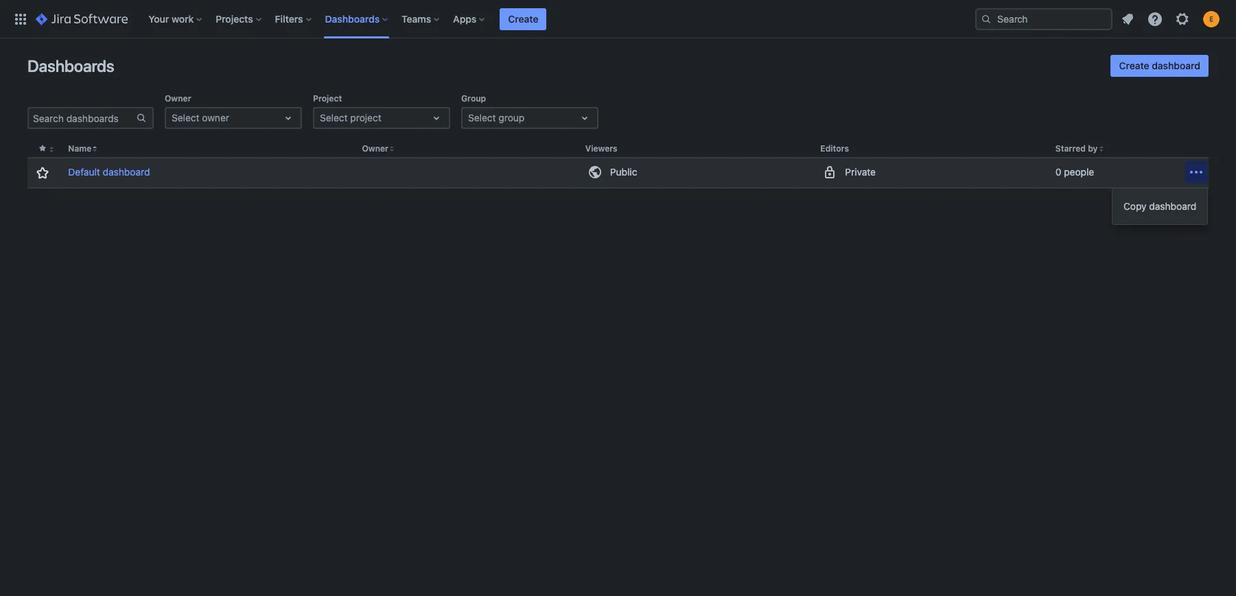 Task type: vqa. For each thing, say whether or not it's contained in the screenshot.
1374's Done
no



Task type: locate. For each thing, give the bounding box(es) containing it.
dashboard down settings icon
[[1152, 60, 1200, 71]]

copy dashboard button
[[1112, 193, 1207, 220]]

1 horizontal spatial owner
[[362, 143, 388, 154]]

2 vertical spatial dashboard
[[1149, 200, 1196, 212]]

dashboards up search dashboards text box
[[27, 56, 114, 75]]

0 horizontal spatial dashboards
[[27, 56, 114, 75]]

banner
[[0, 0, 1236, 38]]

owner inside dashboards details element
[[362, 143, 388, 154]]

1 vertical spatial owner
[[362, 143, 388, 154]]

dashboards inside popup button
[[325, 13, 380, 24]]

0 horizontal spatial open image
[[428, 110, 445, 126]]

open image
[[280, 110, 296, 126]]

0 vertical spatial dashboards
[[325, 13, 380, 24]]

open image
[[428, 110, 445, 126], [576, 110, 593, 126]]

appswitcher icon image
[[12, 11, 29, 27]]

project
[[350, 112, 381, 124]]

apps button
[[449, 8, 490, 30]]

public
[[610, 166, 637, 178]]

2 select from the left
[[320, 112, 348, 124]]

editors
[[820, 143, 849, 154]]

dashboards button
[[321, 8, 393, 30]]

select
[[172, 112, 199, 124], [320, 112, 348, 124], [468, 112, 496, 124]]

0 horizontal spatial select
[[172, 112, 199, 124]]

1 horizontal spatial open image
[[576, 110, 593, 126]]

0 horizontal spatial create
[[508, 13, 538, 24]]

select group
[[468, 112, 525, 124]]

create for create dashboard
[[1119, 60, 1149, 71]]

create down "notifications" image
[[1119, 60, 1149, 71]]

dashboard for default dashboard
[[103, 166, 150, 178]]

1 vertical spatial dashboards
[[27, 56, 114, 75]]

starred
[[1055, 143, 1086, 154]]

dashboard for copy dashboard
[[1149, 200, 1196, 212]]

star default dashboard image
[[34, 165, 51, 181]]

teams
[[402, 13, 431, 24]]

select left the owner
[[172, 112, 199, 124]]

1 horizontal spatial create
[[1119, 60, 1149, 71]]

select down group
[[468, 112, 496, 124]]

copy dashboard
[[1123, 200, 1196, 212]]

0 people
[[1055, 166, 1094, 178]]

1 open image from the left
[[428, 110, 445, 126]]

starred by button
[[1055, 143, 1098, 154]]

dashboard
[[1152, 60, 1200, 71], [103, 166, 150, 178], [1149, 200, 1196, 212]]

dashboards right filters 'popup button'
[[325, 13, 380, 24]]

work
[[172, 13, 194, 24]]

0 horizontal spatial owner
[[165, 93, 191, 104]]

owner
[[202, 112, 229, 124]]

3 select from the left
[[468, 112, 496, 124]]

owner
[[165, 93, 191, 104], [362, 143, 388, 154]]

owner up owner text field
[[165, 93, 191, 104]]

dashboard right default
[[103, 166, 150, 178]]

create
[[508, 13, 538, 24], [1119, 60, 1149, 71]]

Search field
[[975, 8, 1112, 30]]

select for select project
[[320, 112, 348, 124]]

create dashboard button
[[1111, 55, 1209, 77]]

0 vertical spatial dashboard
[[1152, 60, 1200, 71]]

filters button
[[271, 8, 317, 30]]

1 select from the left
[[172, 112, 199, 124]]

1 horizontal spatial dashboards
[[325, 13, 380, 24]]

create inside primary element
[[508, 13, 538, 24]]

create for create
[[508, 13, 538, 24]]

open image left select group
[[428, 110, 445, 126]]

name
[[68, 143, 92, 154]]

notifications image
[[1119, 11, 1136, 27]]

by
[[1088, 143, 1098, 154]]

default dashboard link
[[68, 165, 150, 179]]

name button
[[68, 143, 92, 154]]

Owner text field
[[172, 111, 174, 125]]

dashboard for create dashboard
[[1152, 60, 1200, 71]]

your work
[[148, 13, 194, 24]]

2 open image from the left
[[576, 110, 593, 126]]

open image for project
[[428, 110, 445, 126]]

0 vertical spatial create
[[508, 13, 538, 24]]

select down project
[[320, 112, 348, 124]]

select for select owner
[[172, 112, 199, 124]]

open image for group
[[576, 110, 593, 126]]

dashboards
[[325, 13, 380, 24], [27, 56, 114, 75]]

settings image
[[1174, 11, 1191, 27]]

1 vertical spatial dashboard
[[103, 166, 150, 178]]

1 horizontal spatial select
[[320, 112, 348, 124]]

banner containing your work
[[0, 0, 1236, 38]]

2 horizontal spatial select
[[468, 112, 496, 124]]

your work button
[[144, 8, 207, 30]]

owner down "project"
[[362, 143, 388, 154]]

jira software image
[[36, 11, 128, 27], [36, 11, 128, 27]]

dashboard right the 'copy'
[[1149, 200, 1196, 212]]

viewers
[[585, 143, 617, 154]]

create right apps dropdown button
[[508, 13, 538, 24]]

open image up viewers in the left of the page
[[576, 110, 593, 126]]

1 vertical spatial create
[[1119, 60, 1149, 71]]



Task type: describe. For each thing, give the bounding box(es) containing it.
search image
[[981, 13, 992, 24]]

create button
[[500, 8, 547, 30]]

people
[[1064, 166, 1094, 178]]

project
[[313, 93, 342, 104]]

copy
[[1123, 200, 1147, 212]]

group
[[461, 93, 486, 104]]

projects
[[216, 13, 253, 24]]

0 vertical spatial owner
[[165, 93, 191, 104]]

select project
[[320, 112, 381, 124]]

group
[[499, 112, 525, 124]]

default dashboard
[[68, 166, 150, 178]]

owner button
[[362, 143, 388, 154]]

0
[[1055, 166, 1061, 178]]

create dashboard
[[1119, 60, 1200, 71]]

projects button
[[212, 8, 267, 30]]

select owner
[[172, 112, 229, 124]]

select for select group
[[468, 112, 496, 124]]

default
[[68, 166, 100, 178]]

primary element
[[8, 0, 975, 38]]

your profile and settings image
[[1203, 11, 1220, 27]]

apps
[[453, 13, 477, 24]]

private
[[845, 166, 876, 178]]

more image
[[1188, 164, 1204, 181]]

filters
[[275, 13, 303, 24]]

starred by
[[1055, 143, 1098, 154]]

dashboards details element
[[27, 140, 1209, 189]]

help image
[[1147, 11, 1163, 27]]

teams button
[[397, 8, 445, 30]]

Search dashboards text field
[[29, 108, 136, 128]]

your
[[148, 13, 169, 24]]



